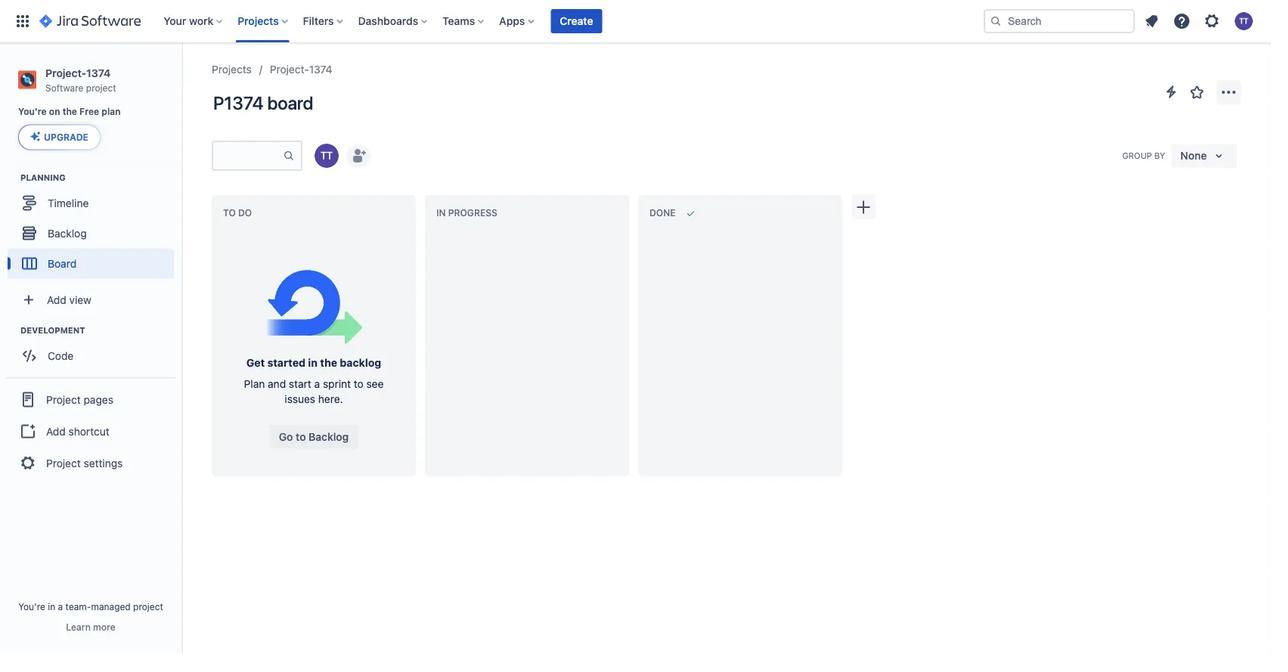Task type: vqa. For each thing, say whether or not it's contained in the screenshot.
get started in the backlog
yes



Task type: describe. For each thing, give the bounding box(es) containing it.
code link
[[8, 341, 174, 371]]

free
[[80, 106, 99, 117]]

p1374 board
[[213, 92, 313, 113]]

group by
[[1123, 151, 1166, 160]]

banner containing your work
[[0, 0, 1272, 42]]

add people image
[[349, 147, 368, 165]]

create button
[[551, 9, 603, 33]]

projects link
[[212, 61, 252, 79]]

your profile and settings image
[[1235, 12, 1254, 30]]

you're in a team-managed project
[[18, 601, 163, 612]]

plan
[[102, 106, 121, 117]]

timeline link
[[8, 188, 174, 218]]

done
[[650, 208, 676, 218]]

learn more button
[[66, 621, 115, 633]]

project settings link
[[6, 447, 176, 480]]

help image
[[1173, 12, 1191, 30]]

dashboards
[[358, 15, 418, 27]]

none button
[[1172, 144, 1238, 168]]

upgrade
[[44, 132, 88, 142]]

backlog
[[340, 357, 381, 369]]

go to backlog link
[[270, 425, 358, 449]]

group containing project pages
[[6, 377, 176, 484]]

1374 for project-1374
[[309, 63, 333, 76]]

project- for project-1374
[[270, 63, 309, 76]]

project pages
[[46, 393, 113, 406]]

dashboards button
[[354, 9, 434, 33]]

board
[[267, 92, 313, 113]]

sprint
[[323, 378, 351, 390]]

get
[[246, 357, 265, 369]]

do
[[238, 208, 252, 218]]

development group
[[8, 324, 181, 375]]

see
[[367, 378, 384, 390]]

1 horizontal spatial in
[[308, 357, 318, 369]]

board
[[48, 257, 77, 270]]

and
[[268, 378, 286, 390]]

Search this board text field
[[213, 142, 283, 169]]

started
[[267, 357, 306, 369]]

to do
[[223, 208, 252, 218]]

you're on the free plan
[[18, 106, 121, 117]]

learn
[[66, 622, 91, 632]]

create
[[560, 15, 593, 27]]

work
[[189, 15, 214, 27]]

planning group
[[8, 171, 181, 283]]

apps
[[499, 15, 525, 27]]

projects for projects dropdown button
[[238, 15, 279, 27]]

backlog inside planning group
[[48, 227, 87, 239]]

Search field
[[984, 9, 1135, 33]]

team-
[[66, 601, 91, 612]]

your
[[164, 15, 186, 27]]

on
[[49, 106, 60, 117]]

filters
[[303, 15, 334, 27]]

development
[[20, 325, 85, 335]]

add view
[[47, 293, 91, 306]]

project for project settings
[[46, 457, 81, 469]]

1 vertical spatial to
[[296, 431, 306, 443]]

1 vertical spatial a
[[58, 601, 63, 612]]

project settings
[[46, 457, 123, 469]]

1 horizontal spatial project
[[133, 601, 163, 612]]

your work button
[[159, 9, 229, 33]]

more image
[[1220, 83, 1238, 101]]

add for add view
[[47, 293, 66, 306]]

notifications image
[[1143, 12, 1161, 30]]

progress
[[448, 208, 498, 218]]

search image
[[990, 15, 1002, 27]]

learn more
[[66, 622, 115, 632]]



Task type: locate. For each thing, give the bounding box(es) containing it.
upgrade button
[[19, 125, 100, 149]]

1 vertical spatial you're
[[18, 601, 45, 612]]

1 project from the top
[[46, 393, 81, 406]]

plan
[[244, 378, 265, 390]]

backlog down here.
[[309, 431, 349, 443]]

go to backlog
[[279, 431, 349, 443]]

primary element
[[9, 0, 984, 42]]

managed
[[91, 601, 131, 612]]

project right managed
[[133, 601, 163, 612]]

project inside project-1374 software project
[[86, 82, 116, 93]]

projects button
[[233, 9, 294, 33]]

a inside plan and start a sprint to see issues here.
[[314, 378, 320, 390]]

1 vertical spatial projects
[[212, 63, 252, 76]]

backlog link
[[8, 218, 174, 248]]

1 horizontal spatial a
[[314, 378, 320, 390]]

settings
[[84, 457, 123, 469]]

view
[[69, 293, 91, 306]]

group
[[1123, 151, 1153, 160]]

backlog
[[48, 227, 87, 239], [309, 431, 349, 443]]

shortcut
[[69, 425, 109, 438]]

0 vertical spatial projects
[[238, 15, 279, 27]]

projects inside dropdown button
[[238, 15, 279, 27]]

1 vertical spatial project
[[133, 601, 163, 612]]

projects
[[238, 15, 279, 27], [212, 63, 252, 76]]

terry turtle image
[[315, 144, 339, 168]]

0 horizontal spatial project-
[[45, 67, 86, 79]]

project- up 'board'
[[270, 63, 309, 76]]

to
[[223, 208, 236, 218]]

development image
[[2, 321, 20, 339]]

a right start
[[314, 378, 320, 390]]

project for project pages
[[46, 393, 81, 406]]

in left team-
[[48, 601, 55, 612]]

1374 for project-1374 software project
[[86, 67, 111, 79]]

add inside button
[[46, 425, 66, 438]]

project-1374 link
[[270, 61, 333, 79]]

project-1374 software project
[[45, 67, 116, 93]]

a left team-
[[58, 601, 63, 612]]

0 vertical spatial in
[[308, 357, 318, 369]]

star p1374 board image
[[1188, 83, 1207, 101]]

sidebar navigation image
[[165, 61, 198, 91]]

0 horizontal spatial backlog
[[48, 227, 87, 239]]

pages
[[84, 393, 113, 406]]

create column image
[[855, 198, 873, 216]]

none
[[1181, 149, 1207, 162]]

1 horizontal spatial the
[[320, 357, 337, 369]]

banner
[[0, 0, 1272, 42]]

0 horizontal spatial 1374
[[86, 67, 111, 79]]

go
[[279, 431, 293, 443]]

get started in the backlog
[[246, 357, 381, 369]]

you're
[[18, 106, 47, 117], [18, 601, 45, 612]]

to right the go
[[296, 431, 306, 443]]

project down add shortcut at bottom left
[[46, 457, 81, 469]]

the up sprint on the left
[[320, 357, 337, 369]]

the
[[63, 106, 77, 117], [320, 357, 337, 369]]

1 horizontal spatial backlog
[[309, 431, 349, 443]]

in
[[308, 357, 318, 369], [48, 601, 55, 612]]

here.
[[318, 393, 343, 405]]

planning image
[[2, 168, 20, 186]]

2 project from the top
[[46, 457, 81, 469]]

code
[[48, 349, 74, 362]]

projects up p1374
[[212, 63, 252, 76]]

add for add shortcut
[[46, 425, 66, 438]]

project- for project-1374 software project
[[45, 67, 86, 79]]

add left shortcut
[[46, 425, 66, 438]]

a
[[314, 378, 320, 390], [58, 601, 63, 612]]

in
[[436, 208, 446, 218]]

1 vertical spatial in
[[48, 601, 55, 612]]

you're for you're on the free plan
[[18, 106, 47, 117]]

0 vertical spatial project
[[86, 82, 116, 93]]

issues
[[285, 393, 315, 405]]

0 vertical spatial the
[[63, 106, 77, 117]]

1 vertical spatial project
[[46, 457, 81, 469]]

jira software image
[[39, 12, 141, 30], [39, 12, 141, 30]]

1 vertical spatial add
[[46, 425, 66, 438]]

1 horizontal spatial to
[[354, 378, 364, 390]]

teams
[[443, 15, 475, 27]]

0 horizontal spatial to
[[296, 431, 306, 443]]

in progress
[[436, 208, 498, 218]]

you're left on
[[18, 106, 47, 117]]

plan and start a sprint to see issues here.
[[244, 378, 384, 405]]

0 vertical spatial to
[[354, 378, 364, 390]]

you're for you're in a team-managed project
[[18, 601, 45, 612]]

projects up projects link
[[238, 15, 279, 27]]

add
[[47, 293, 66, 306], [46, 425, 66, 438]]

1374
[[309, 63, 333, 76], [86, 67, 111, 79]]

planning
[[20, 172, 66, 182]]

the right on
[[63, 106, 77, 117]]

to inside plan and start a sprint to see issues here.
[[354, 378, 364, 390]]

in up start
[[308, 357, 318, 369]]

to
[[354, 378, 364, 390], [296, 431, 306, 443]]

add shortcut
[[46, 425, 109, 438]]

project-1374
[[270, 63, 333, 76]]

0 vertical spatial add
[[47, 293, 66, 306]]

project
[[86, 82, 116, 93], [133, 601, 163, 612]]

projects for projects link
[[212, 63, 252, 76]]

0 vertical spatial you're
[[18, 106, 47, 117]]

appswitcher icon image
[[14, 12, 32, 30]]

1 vertical spatial backlog
[[309, 431, 349, 443]]

project pages link
[[6, 383, 176, 416]]

1 you're from the top
[[18, 106, 47, 117]]

1374 up 'board'
[[309, 63, 333, 76]]

to left see
[[354, 378, 364, 390]]

group
[[6, 377, 176, 484]]

1374 up free
[[86, 67, 111, 79]]

teams button
[[438, 9, 490, 33]]

2 you're from the top
[[18, 601, 45, 612]]

1 vertical spatial the
[[320, 357, 337, 369]]

board link
[[8, 248, 174, 279]]

1 horizontal spatial 1374
[[309, 63, 333, 76]]

0 horizontal spatial project
[[86, 82, 116, 93]]

your work
[[164, 15, 214, 27]]

backlog down timeline
[[48, 227, 87, 239]]

0 vertical spatial backlog
[[48, 227, 87, 239]]

add view button
[[9, 285, 172, 315]]

settings image
[[1204, 12, 1222, 30]]

project- up software
[[45, 67, 86, 79]]

more
[[93, 622, 115, 632]]

add shortcut button
[[6, 416, 176, 447]]

project up add shortcut at bottom left
[[46, 393, 81, 406]]

automations menu button icon image
[[1163, 83, 1181, 101]]

apps button
[[495, 9, 540, 33]]

0 vertical spatial a
[[314, 378, 320, 390]]

start
[[289, 378, 312, 390]]

project- inside project-1374 software project
[[45, 67, 86, 79]]

timeline
[[48, 197, 89, 209]]

1 horizontal spatial project-
[[270, 63, 309, 76]]

0 horizontal spatial the
[[63, 106, 77, 117]]

project
[[46, 393, 81, 406], [46, 457, 81, 469]]

0 vertical spatial project
[[46, 393, 81, 406]]

project up plan
[[86, 82, 116, 93]]

p1374
[[213, 92, 264, 113]]

by
[[1155, 151, 1166, 160]]

add left view
[[47, 293, 66, 306]]

filters button
[[299, 9, 349, 33]]

1374 inside project-1374 software project
[[86, 67, 111, 79]]

0 horizontal spatial in
[[48, 601, 55, 612]]

software
[[45, 82, 84, 93]]

you're left team-
[[18, 601, 45, 612]]

0 horizontal spatial a
[[58, 601, 63, 612]]

project-
[[270, 63, 309, 76], [45, 67, 86, 79]]

add inside "popup button"
[[47, 293, 66, 306]]



